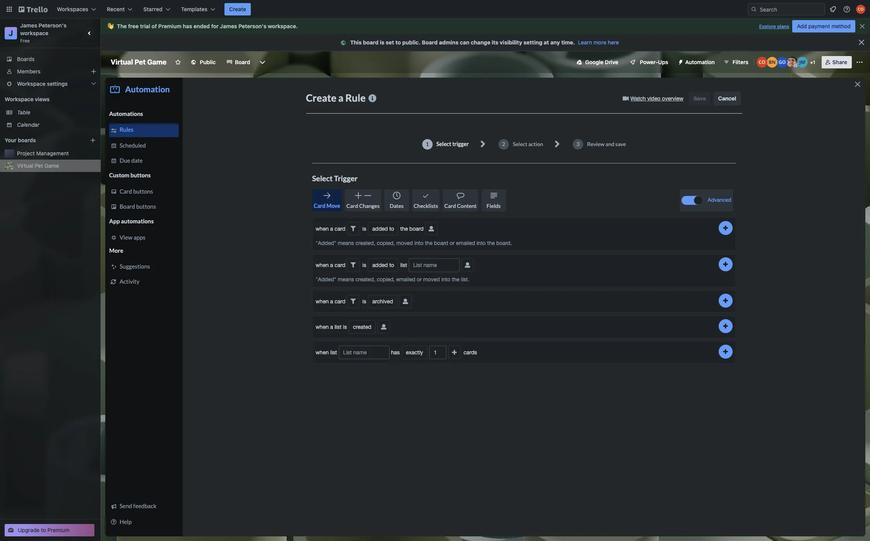 Task type: describe. For each thing, give the bounding box(es) containing it.
board
[[363, 39, 379, 46]]

your boards with 2 items element
[[5, 136, 78, 145]]

setting
[[523, 39, 542, 46]]

your boards
[[5, 137, 36, 144]]

learn more here link
[[575, 39, 619, 46]]

here
[[608, 39, 619, 46]]

public.
[[402, 39, 420, 46]]

banner containing 👋
[[101, 19, 870, 34]]

back to home image
[[19, 3, 48, 15]]

workspace views
[[5, 96, 50, 103]]

james peterson's workspace link
[[20, 22, 68, 36]]

starred button
[[139, 3, 175, 15]]

visibility
[[500, 39, 522, 46]]

change
[[471, 39, 490, 46]]

workspaces button
[[52, 3, 101, 15]]

google drive
[[585, 59, 618, 65]]

free
[[128, 23, 139, 29]]

virtual pet game inside text box
[[111, 58, 167, 66]]

james peterson's workspace free
[[20, 22, 68, 44]]

1 horizontal spatial peterson's
[[238, 23, 266, 29]]

0 horizontal spatial pet
[[35, 163, 43, 169]]

settings
[[47, 81, 68, 87]]

1 horizontal spatial james
[[220, 23, 237, 29]]

workspace for workspace settings
[[17, 81, 46, 87]]

boards
[[17, 56, 35, 62]]

templates
[[181, 6, 207, 12]]

project management
[[17, 150, 69, 157]]

plans
[[777, 24, 789, 29]]

calendar
[[17, 122, 39, 128]]

Search field
[[757, 3, 825, 15]]

board link
[[222, 56, 255, 69]]

workspace settings
[[17, 81, 68, 87]]

1 horizontal spatial board
[[422, 39, 438, 46]]

free
[[20, 38, 30, 44]]

power-
[[640, 59, 658, 65]]

star or unstar board image
[[175, 59, 181, 65]]

christina overa (christinaovera) image
[[757, 57, 767, 68]]

can
[[460, 39, 469, 46]]

create
[[229, 6, 246, 12]]

ups
[[658, 59, 668, 65]]

calendar link
[[17, 121, 96, 129]]

public button
[[186, 56, 220, 69]]

any
[[550, 39, 560, 46]]

this board is set to public. board admins can change its visibility setting at any time. learn more here
[[350, 39, 619, 46]]

+
[[810, 60, 813, 65]]

1 vertical spatial to
[[41, 528, 46, 534]]

game inside text box
[[147, 58, 167, 66]]

wave image
[[107, 23, 114, 30]]

power-ups button
[[624, 56, 673, 69]]

time.
[[561, 39, 575, 46]]

gary orlando (garyorlando) image
[[777, 57, 787, 68]]

0 vertical spatial to
[[395, 39, 401, 46]]

👋
[[107, 23, 114, 29]]

google
[[585, 59, 603, 65]]

recent
[[107, 6, 125, 12]]

set
[[386, 39, 394, 46]]

sm image
[[674, 56, 685, 67]]

create button
[[224, 3, 251, 15]]

0 horizontal spatial game
[[44, 163, 59, 169]]

google drive icon image
[[577, 60, 582, 65]]

pet inside text box
[[135, 58, 146, 66]]

starred
[[143, 6, 162, 12]]

drive
[[605, 59, 618, 65]]

explore plans button
[[759, 22, 789, 31]]

1 horizontal spatial premium
[[158, 23, 181, 29]]

automation
[[685, 59, 715, 65]]

boards
[[18, 137, 36, 144]]

workspace inside james peterson's workspace free
[[20, 30, 48, 36]]

filters button
[[721, 56, 751, 69]]

christina overa (christinaovera) image
[[856, 5, 865, 14]]

search image
[[751, 6, 757, 12]]

add board image
[[90, 137, 96, 144]]

power-ups
[[640, 59, 668, 65]]

templates button
[[176, 3, 220, 15]]

share
[[832, 59, 847, 65]]

payment
[[808, 23, 830, 29]]

public
[[200, 59, 216, 65]]

ben nelson (bennelson96) image
[[767, 57, 777, 68]]

1
[[813, 60, 815, 65]]

admins
[[439, 39, 458, 46]]

j link
[[5, 27, 17, 39]]

project management link
[[17, 150, 96, 158]]

project
[[17, 150, 35, 157]]



Task type: vqa. For each thing, say whether or not it's contained in the screenshot.
Log In at left bottom
no



Task type: locate. For each thing, give the bounding box(es) containing it.
board
[[422, 39, 438, 46], [235, 59, 250, 65]]

0 horizontal spatial workspace
[[20, 30, 48, 36]]

virtual inside text box
[[111, 58, 133, 66]]

james peterson (jamespeterson93) image
[[787, 57, 798, 68]]

0 notifications image
[[828, 5, 838, 14]]

trial
[[140, 23, 150, 29]]

views
[[35, 96, 50, 103]]

pet down trial
[[135, 58, 146, 66]]

peterson's down create button
[[238, 23, 266, 29]]

workspace
[[268, 23, 296, 29], [20, 30, 48, 36]]

banner
[[101, 19, 870, 34]]

0 vertical spatial virtual
[[111, 58, 133, 66]]

workspace down members on the left
[[17, 81, 46, 87]]

for
[[211, 23, 219, 29]]

pet down project management
[[35, 163, 43, 169]]

0 vertical spatial workspace
[[17, 81, 46, 87]]

0 vertical spatial game
[[147, 58, 167, 66]]

0 horizontal spatial board
[[235, 59, 250, 65]]

workspace inside dropdown button
[[17, 81, 46, 87]]

0 horizontal spatial to
[[41, 528, 46, 534]]

peterson's down back to home image
[[39, 22, 67, 29]]

1 horizontal spatial game
[[147, 58, 167, 66]]

ended
[[193, 23, 210, 29]]

add
[[797, 23, 807, 29]]

james right for at the left top of the page
[[220, 23, 237, 29]]

1 vertical spatial virtual
[[17, 163, 33, 169]]

sm image
[[339, 39, 350, 47]]

at
[[544, 39, 549, 46]]

1 vertical spatial workspace
[[5, 96, 34, 103]]

0 horizontal spatial virtual pet game
[[17, 163, 59, 169]]

jeremy miller (jeremymiller198) image
[[797, 57, 808, 68]]

1 horizontal spatial virtual pet game
[[111, 58, 167, 66]]

1 horizontal spatial virtual
[[111, 58, 133, 66]]

0 vertical spatial pet
[[135, 58, 146, 66]]

0 horizontal spatial james
[[20, 22, 37, 29]]

james up free
[[20, 22, 37, 29]]

workspaces
[[57, 6, 88, 12]]

management
[[36, 150, 69, 157]]

its
[[492, 39, 498, 46]]

1 horizontal spatial workspace
[[268, 23, 296, 29]]

upgrade
[[18, 528, 39, 534]]

to right the 'set'
[[395, 39, 401, 46]]

1 vertical spatial workspace
[[20, 30, 48, 36]]

1 vertical spatial game
[[44, 163, 59, 169]]

add payment method button
[[792, 20, 855, 33]]

more
[[594, 39, 606, 46]]

0 vertical spatial premium
[[158, 23, 181, 29]]

game down management at the top of page
[[44, 163, 59, 169]]

board left customize views image
[[235, 59, 250, 65]]

filters
[[733, 59, 748, 65]]

peterson's inside james peterson's workspace free
[[39, 22, 67, 29]]

workspace for workspace views
[[5, 96, 34, 103]]

has
[[183, 23, 192, 29]]

add payment method
[[797, 23, 851, 29]]

this
[[350, 39, 362, 46]]

of
[[152, 23, 157, 29]]

virtual pet game link
[[17, 162, 96, 170]]

pet
[[135, 58, 146, 66], [35, 163, 43, 169]]

to right upgrade
[[41, 528, 46, 534]]

Board name text field
[[107, 56, 170, 69]]

virtual
[[111, 58, 133, 66], [17, 163, 33, 169]]

premium right of
[[158, 23, 181, 29]]

0 vertical spatial workspace
[[268, 23, 296, 29]]

members link
[[0, 65, 101, 78]]

workspace settings button
[[0, 78, 101, 90]]

1 horizontal spatial to
[[395, 39, 401, 46]]

board right the public.
[[422, 39, 438, 46]]

virtual down the
[[111, 58, 133, 66]]

google drive button
[[572, 56, 623, 69]]

0 horizontal spatial virtual
[[17, 163, 33, 169]]

upgrade to premium link
[[5, 525, 94, 537]]

explore
[[759, 24, 776, 29]]

virtual down "project"
[[17, 163, 33, 169]]

explore plans
[[759, 24, 789, 29]]

virtual pet game down project management
[[17, 163, 59, 169]]

workspace navigation collapse icon image
[[84, 28, 95, 39]]

workspace inside banner
[[268, 23, 296, 29]]

1 horizontal spatial pet
[[135, 58, 146, 66]]

members
[[17, 68, 40, 75]]

recent button
[[102, 3, 137, 15]]

1 vertical spatial board
[[235, 59, 250, 65]]

1 vertical spatial premium
[[47, 528, 69, 534]]

boards link
[[0, 53, 101, 65]]

customize views image
[[259, 58, 266, 66]]

1 vertical spatial pet
[[35, 163, 43, 169]]

learn
[[578, 39, 592, 46]]

this member is an admin of this board. image
[[794, 64, 797, 68]]

0 horizontal spatial premium
[[47, 528, 69, 534]]

premium
[[158, 23, 181, 29], [47, 528, 69, 534]]

james inside james peterson's workspace free
[[20, 22, 37, 29]]

+ 1
[[810, 60, 815, 65]]

james
[[20, 22, 37, 29], [220, 23, 237, 29]]

👋 the free trial of premium has ended for james peterson's workspace .
[[107, 23, 298, 29]]

0 vertical spatial board
[[422, 39, 438, 46]]

method
[[832, 23, 851, 29]]

premium right upgrade
[[47, 528, 69, 534]]

0 horizontal spatial peterson's
[[39, 22, 67, 29]]

to
[[395, 39, 401, 46], [41, 528, 46, 534]]

is
[[380, 39, 384, 46]]

virtual pet game
[[111, 58, 167, 66], [17, 163, 59, 169]]

your
[[5, 137, 16, 144]]

show menu image
[[856, 58, 863, 66]]

0 vertical spatial virtual pet game
[[111, 58, 167, 66]]

share button
[[822, 56, 852, 69]]

upgrade to premium
[[18, 528, 69, 534]]

.
[[296, 23, 298, 29]]

j
[[9, 29, 13, 38]]

table link
[[17, 109, 96, 116]]

peterson's
[[39, 22, 67, 29], [238, 23, 266, 29]]

the
[[117, 23, 127, 29]]

automation button
[[674, 56, 719, 69]]

open information menu image
[[843, 5, 851, 13]]

1 vertical spatial virtual pet game
[[17, 163, 59, 169]]

game left star or unstar board image
[[147, 58, 167, 66]]

game
[[147, 58, 167, 66], [44, 163, 59, 169]]

virtual pet game down free
[[111, 58, 167, 66]]

workspace up table
[[5, 96, 34, 103]]

table
[[17, 109, 30, 116]]

primary element
[[0, 0, 870, 19]]



